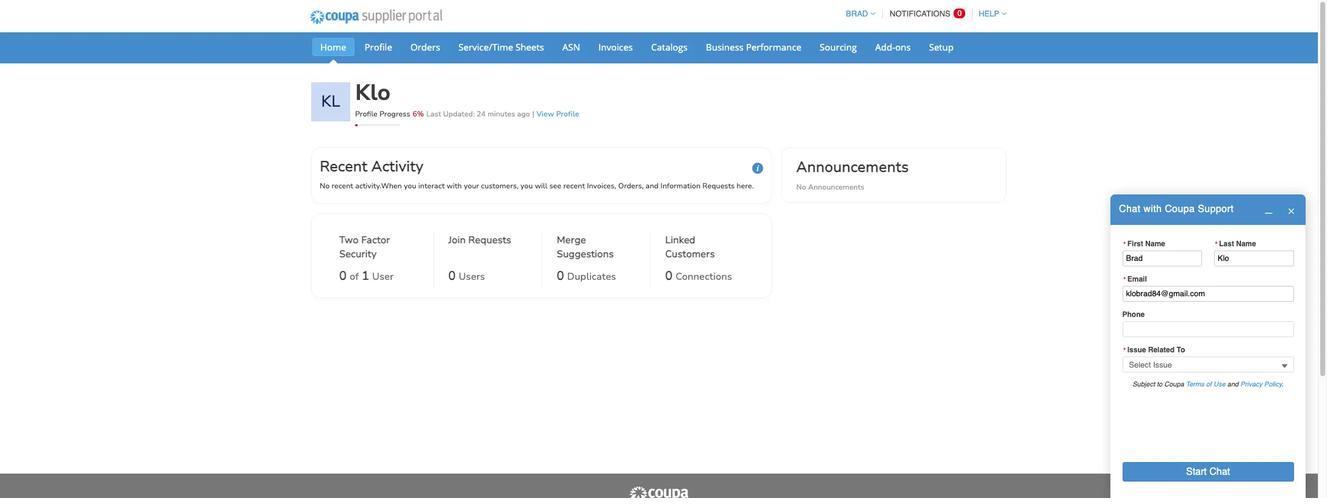 Task type: vqa. For each thing, say whether or not it's contained in the screenshot.
Complete
no



Task type: describe. For each thing, give the bounding box(es) containing it.
0 vertical spatial requests
[[703, 181, 735, 191]]

ons
[[896, 41, 911, 53]]

* last name
[[1216, 240, 1257, 248]]

* first name
[[1124, 240, 1166, 248]]

view profile link
[[537, 109, 579, 119]]

text default image
[[1265, 206, 1273, 214]]

join
[[449, 234, 466, 247]]

users
[[459, 271, 485, 284]]

updated:
[[443, 109, 475, 119]]

two
[[339, 234, 359, 247]]

with inside dialog
[[1144, 204, 1162, 215]]

factor
[[361, 234, 390, 247]]

business
[[706, 41, 744, 53]]

recent activity
[[320, 157, 424, 176]]

add-ons
[[876, 41, 911, 53]]

setup
[[929, 41, 954, 53]]

two factor security link
[[339, 234, 419, 264]]

chat
[[1120, 204, 1141, 215]]

terms of use link
[[1187, 381, 1226, 389]]

recent
[[320, 157, 368, 176]]

* for last
[[1216, 240, 1219, 248]]

profile link
[[357, 38, 400, 56]]

no inside announcements no announcements
[[797, 182, 807, 192]]

klo profile progress 6% last updated: 24 minutes ago | view profile
[[355, 78, 579, 119]]

klo
[[355, 78, 391, 108]]

notifications 0
[[890, 9, 962, 18]]

0 of 1 user
[[339, 268, 394, 285]]

policy
[[1265, 381, 1283, 389]]

coupa for support
[[1165, 204, 1195, 215]]

* for issue
[[1124, 347, 1127, 354]]

orders
[[411, 41, 440, 53]]

service/time
[[459, 41, 513, 53]]

notifications
[[890, 9, 951, 18]]

service/time sheets
[[459, 41, 544, 53]]

chat with coupa support dialog
[[1111, 195, 1306, 499]]

orders,
[[619, 181, 644, 191]]

catalogs link
[[644, 38, 696, 56]]

* for first
[[1124, 240, 1127, 248]]

|
[[533, 109, 535, 119]]

setup link
[[922, 38, 962, 56]]

activity
[[372, 157, 424, 176]]

join requests link
[[449, 234, 512, 264]]

navigation containing notifications 0
[[841, 2, 1007, 26]]

of inside 0 of 1 user
[[350, 271, 359, 284]]

when
[[381, 181, 402, 191]]

orders link
[[403, 38, 448, 56]]

profile down klo
[[355, 109, 378, 119]]

linked
[[666, 234, 696, 247]]

0 duplicates
[[557, 268, 616, 285]]

asn
[[563, 41, 580, 53]]

issue
[[1128, 346, 1147, 355]]

here.
[[737, 181, 754, 191]]

first
[[1128, 240, 1144, 248]]

merge suggestions link
[[557, 234, 636, 264]]

phone
[[1123, 311, 1145, 319]]

see
[[550, 181, 562, 191]]

will
[[535, 181, 548, 191]]

terms
[[1187, 381, 1205, 389]]

additional information image
[[753, 163, 764, 174]]

view
[[537, 109, 554, 119]]

join requests
[[449, 234, 512, 247]]

Select Issue text field
[[1123, 357, 1294, 373]]

kl
[[321, 91, 340, 112]]

privacy
[[1241, 381, 1263, 389]]

0 horizontal spatial no
[[320, 181, 330, 191]]

add-ons link
[[868, 38, 919, 56]]

ago
[[517, 109, 530, 119]]

1 you from the left
[[404, 181, 416, 191]]

support
[[1198, 204, 1234, 215]]

last inside klo profile progress 6% last updated: 24 minutes ago | view profile
[[427, 109, 441, 119]]

profile right view
[[556, 109, 579, 119]]

brad link
[[841, 9, 876, 18]]

minutes
[[488, 109, 515, 119]]

0 horizontal spatial and
[[646, 181, 659, 191]]

.
[[1283, 381, 1284, 389]]

2 recent from the left
[[564, 181, 585, 191]]

no recent activity. when you interact with your customers, you will see recent invoices, orders, and information requests here.
[[320, 181, 754, 191]]

business performance
[[706, 41, 802, 53]]

Phone telephone field
[[1123, 322, 1294, 338]]

progress
[[380, 109, 410, 119]]



Task type: locate. For each thing, give the bounding box(es) containing it.
you right when
[[404, 181, 416, 191]]

0 horizontal spatial with
[[447, 181, 462, 191]]

invoices
[[599, 41, 633, 53]]

0 horizontal spatial name
[[1146, 240, 1166, 248]]

0 vertical spatial coupa
[[1165, 204, 1195, 215]]

recent right see
[[564, 181, 585, 191]]

1 horizontal spatial no
[[797, 182, 807, 192]]

sourcing link
[[812, 38, 865, 56]]

text default image
[[1288, 207, 1296, 215]]

with right the chat
[[1144, 204, 1162, 215]]

email
[[1128, 275, 1147, 284]]

to
[[1157, 381, 1163, 389]]

duplicates
[[567, 271, 616, 284]]

merge suggestions
[[557, 234, 614, 261]]

profile
[[365, 41, 392, 53], [355, 109, 378, 119], [556, 109, 579, 119]]

* inside * email
[[1124, 276, 1127, 283]]

help link
[[974, 9, 1007, 18]]

requests right join
[[469, 234, 512, 247]]

0 vertical spatial announcements
[[797, 157, 909, 177]]

* inside * last name
[[1216, 240, 1219, 248]]

security
[[339, 248, 377, 261]]

* left email
[[1124, 276, 1127, 283]]

0
[[958, 9, 962, 18], [339, 268, 347, 285], [449, 268, 456, 285], [557, 268, 564, 285], [666, 268, 673, 285]]

* for email
[[1124, 276, 1127, 283]]

0 vertical spatial last
[[427, 109, 441, 119]]

name
[[1146, 240, 1166, 248], [1237, 240, 1257, 248]]

no down recent
[[320, 181, 330, 191]]

no right here.
[[797, 182, 807, 192]]

0 horizontal spatial coupa supplier portal image
[[302, 2, 450, 32]]

related
[[1149, 346, 1175, 355]]

1 horizontal spatial name
[[1237, 240, 1257, 248]]

1
[[362, 268, 369, 285]]

of inside chat with coupa support dialog
[[1207, 381, 1212, 389]]

1 horizontal spatial last
[[1220, 240, 1235, 248]]

0 left users
[[449, 268, 456, 285]]

0 horizontal spatial of
[[350, 271, 359, 284]]

None text field
[[1123, 251, 1203, 267], [1215, 251, 1294, 267], [1123, 286, 1294, 302], [1123, 251, 1203, 267], [1215, 251, 1294, 267], [1123, 286, 1294, 302]]

1 vertical spatial coupa
[[1165, 381, 1185, 389]]

service/time sheets link
[[451, 38, 552, 56]]

your
[[464, 181, 479, 191]]

kl image
[[311, 82, 350, 121]]

recent down recent
[[332, 181, 353, 191]]

performance
[[746, 41, 802, 53]]

* inside * issue related to
[[1124, 347, 1127, 354]]

1 vertical spatial coupa supplier portal image
[[629, 487, 690, 499]]

invoices,
[[587, 181, 617, 191]]

none button inside chat with coupa support dialog
[[1123, 463, 1294, 482]]

two factor security
[[339, 234, 390, 261]]

0 for 0 of 1 user
[[339, 268, 347, 285]]

0 users
[[449, 268, 485, 285]]

1 horizontal spatial you
[[521, 181, 533, 191]]

2 you from the left
[[521, 181, 533, 191]]

home link
[[313, 38, 354, 56]]

1 vertical spatial with
[[1144, 204, 1162, 215]]

of left use
[[1207, 381, 1212, 389]]

you
[[404, 181, 416, 191], [521, 181, 533, 191]]

6%
[[413, 109, 424, 119]]

brad
[[846, 9, 868, 18]]

0 for 0 duplicates
[[557, 268, 564, 285]]

1 vertical spatial and
[[1228, 381, 1239, 389]]

activity.
[[355, 181, 381, 191]]

0 for 0 users
[[449, 268, 456, 285]]

coupa
[[1165, 204, 1195, 215], [1165, 381, 1185, 389]]

catalogs
[[652, 41, 688, 53]]

sourcing
[[820, 41, 857, 53]]

None button
[[1123, 463, 1294, 482]]

linked customers
[[666, 234, 715, 261]]

* left first
[[1124, 240, 1127, 248]]

0 horizontal spatial last
[[427, 109, 441, 119]]

add-
[[876, 41, 896, 53]]

*
[[1124, 240, 1127, 248], [1216, 240, 1219, 248], [1124, 276, 1127, 283], [1124, 347, 1127, 354]]

coupa left the support
[[1165, 204, 1195, 215]]

1 horizontal spatial coupa supplier portal image
[[629, 487, 690, 499]]

None field
[[1123, 357, 1294, 373]]

linked customers link
[[666, 234, 744, 264]]

* issue related to
[[1124, 346, 1186, 355]]

1 horizontal spatial with
[[1144, 204, 1162, 215]]

0 vertical spatial of
[[350, 271, 359, 284]]

requests
[[703, 181, 735, 191], [469, 234, 512, 247]]

profile right home
[[365, 41, 392, 53]]

coupa right the to at the bottom of the page
[[1165, 381, 1185, 389]]

use
[[1214, 381, 1226, 389]]

customers,
[[481, 181, 519, 191]]

* down the support
[[1216, 240, 1219, 248]]

0 horizontal spatial recent
[[332, 181, 353, 191]]

subject
[[1133, 381, 1156, 389]]

home
[[320, 41, 346, 53]]

of
[[350, 271, 359, 284], [1207, 381, 1212, 389]]

name for first name
[[1146, 240, 1166, 248]]

0 left 'duplicates'
[[557, 268, 564, 285]]

navigation
[[841, 2, 1007, 26]]

last right 6%
[[427, 109, 441, 119]]

coupa for terms
[[1165, 381, 1185, 389]]

you left the will
[[521, 181, 533, 191]]

requests left here.
[[703, 181, 735, 191]]

no
[[320, 181, 330, 191], [797, 182, 807, 192]]

merge
[[557, 234, 586, 247]]

connections
[[676, 271, 733, 284]]

help
[[979, 9, 1000, 18]]

1 vertical spatial last
[[1220, 240, 1235, 248]]

* email
[[1124, 275, 1147, 284]]

* left issue
[[1124, 347, 1127, 354]]

1 horizontal spatial requests
[[703, 181, 735, 191]]

0 vertical spatial with
[[447, 181, 462, 191]]

0 connections
[[666, 268, 733, 285]]

none field inside chat with coupa support dialog
[[1123, 357, 1294, 373]]

and right orders,
[[646, 181, 659, 191]]

1 recent from the left
[[332, 181, 353, 191]]

last down the support
[[1220, 240, 1235, 248]]

24
[[477, 109, 486, 119]]

0 down the customers
[[666, 268, 673, 285]]

0 horizontal spatial requests
[[469, 234, 512, 247]]

business performance link
[[698, 38, 810, 56]]

1 vertical spatial of
[[1207, 381, 1212, 389]]

1 horizontal spatial recent
[[564, 181, 585, 191]]

information
[[661, 181, 701, 191]]

sheets
[[516, 41, 544, 53]]

0 inside notifications 0
[[958, 9, 962, 18]]

0 vertical spatial and
[[646, 181, 659, 191]]

0 left help
[[958, 9, 962, 18]]

last
[[427, 109, 441, 119], [1220, 240, 1235, 248]]

announcements no announcements
[[797, 157, 909, 192]]

1 horizontal spatial of
[[1207, 381, 1212, 389]]

and inside chat with coupa support dialog
[[1228, 381, 1239, 389]]

2 name from the left
[[1237, 240, 1257, 248]]

0 left "1"
[[339, 268, 347, 285]]

with left your
[[447, 181, 462, 191]]

invoices link
[[591, 38, 641, 56]]

coupa supplier portal image
[[302, 2, 450, 32], [629, 487, 690, 499]]

of left "1"
[[350, 271, 359, 284]]

name for last name
[[1237, 240, 1257, 248]]

1 vertical spatial announcements
[[808, 182, 865, 192]]

asn link
[[555, 38, 588, 56]]

user
[[372, 271, 394, 284]]

announcements
[[797, 157, 909, 177], [808, 182, 865, 192]]

and
[[646, 181, 659, 191], [1228, 381, 1239, 389]]

0 for 0 connections
[[666, 268, 673, 285]]

and right use
[[1228, 381, 1239, 389]]

0 horizontal spatial you
[[404, 181, 416, 191]]

interact
[[418, 181, 445, 191]]

chat with coupa support
[[1120, 204, 1234, 215]]

announcements inside announcements no announcements
[[808, 182, 865, 192]]

suggestions
[[557, 248, 614, 261]]

to
[[1177, 346, 1186, 355]]

1 horizontal spatial and
[[1228, 381, 1239, 389]]

subject to coupa terms of use and privacy policy .
[[1133, 381, 1284, 389]]

privacy policy link
[[1241, 381, 1283, 389]]

0 vertical spatial coupa supplier portal image
[[302, 2, 450, 32]]

1 name from the left
[[1146, 240, 1166, 248]]

* inside * first name
[[1124, 240, 1127, 248]]

last inside chat with coupa support dialog
[[1220, 240, 1235, 248]]

1 vertical spatial requests
[[469, 234, 512, 247]]



